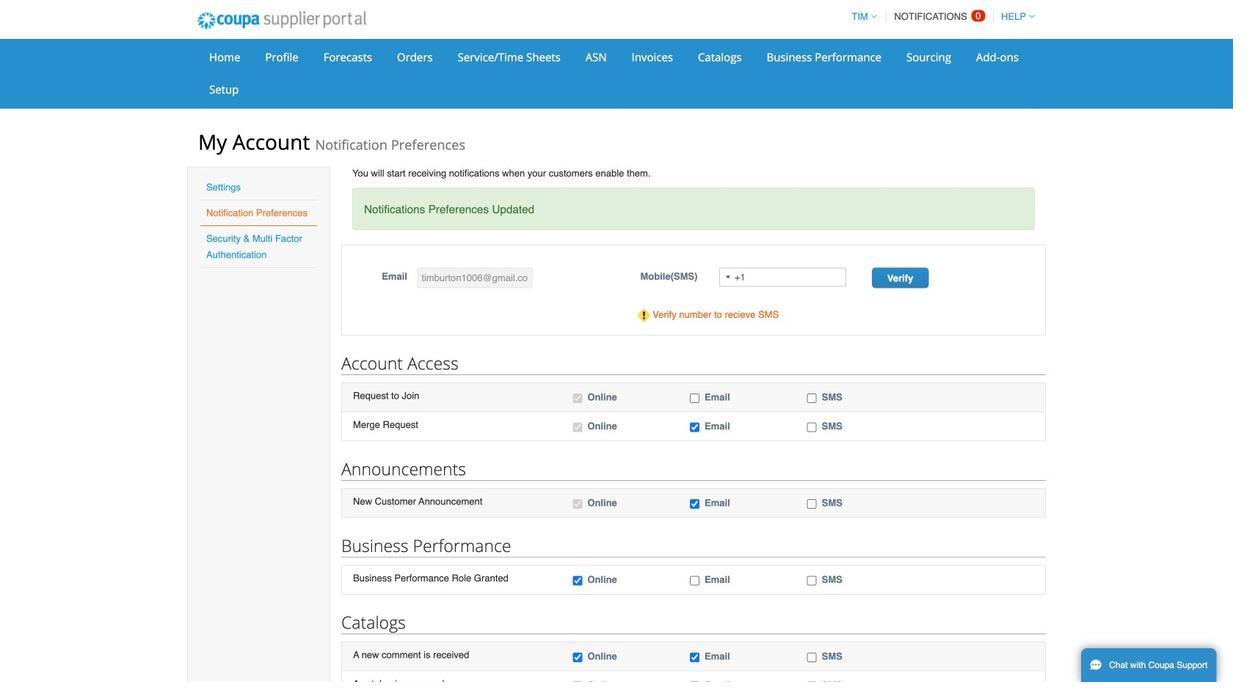 Task type: locate. For each thing, give the bounding box(es) containing it.
None checkbox
[[808, 394, 817, 403], [573, 423, 583, 432], [690, 423, 700, 432], [808, 423, 817, 432], [690, 499, 700, 509], [573, 576, 583, 586], [690, 576, 700, 586], [808, 576, 817, 586], [690, 653, 700, 663], [808, 394, 817, 403], [573, 423, 583, 432], [690, 423, 700, 432], [808, 423, 817, 432], [690, 499, 700, 509], [573, 576, 583, 586], [690, 576, 700, 586], [808, 576, 817, 586], [690, 653, 700, 663]]

navigation
[[846, 2, 1036, 31]]

+1 201-555-0123 text field
[[720, 268, 847, 287]]

None text field
[[417, 268, 533, 288]]

None checkbox
[[573, 394, 583, 403], [690, 394, 700, 403], [573, 499, 583, 509], [808, 499, 817, 509], [573, 653, 583, 663], [808, 653, 817, 663], [573, 394, 583, 403], [690, 394, 700, 403], [573, 499, 583, 509], [808, 499, 817, 509], [573, 653, 583, 663], [808, 653, 817, 663]]



Task type: vqa. For each thing, say whether or not it's contained in the screenshot.
'text field'
yes



Task type: describe. For each thing, give the bounding box(es) containing it.
coupa supplier portal image
[[187, 2, 377, 39]]



